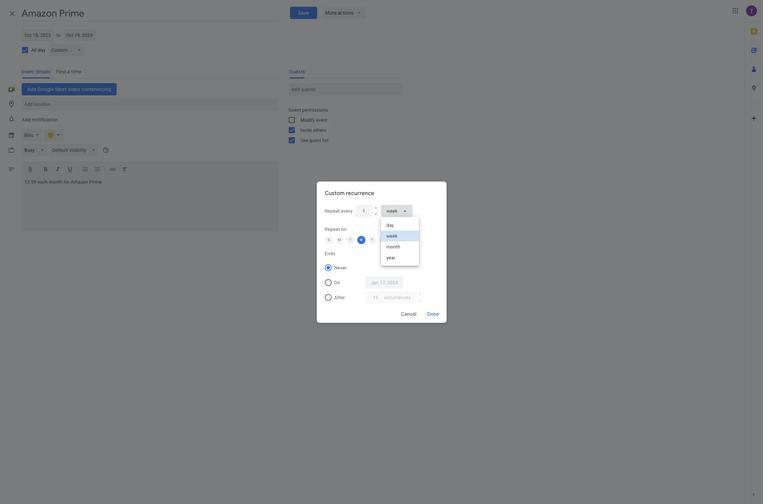 Task type: locate. For each thing, give the bounding box(es) containing it.
0 horizontal spatial s
[[328, 238, 330, 242]]

2 repeat from the top
[[325, 226, 340, 232]]

option group
[[322, 260, 438, 305]]

every
[[341, 208, 353, 214]]

t for the t checkbox
[[349, 238, 352, 242]]

Thursday checkbox
[[368, 236, 376, 244]]

option
[[381, 220, 419, 230], [381, 230, 419, 241], [381, 241, 419, 252], [381, 252, 419, 263]]

Date on which the recurrence ends text field
[[371, 276, 398, 289]]

2 t from the left
[[371, 238, 373, 242]]

save
[[298, 10, 309, 16]]

repeat for repeat on
[[325, 226, 340, 232]]

t
[[349, 238, 352, 242], [371, 238, 373, 242]]

s left m
[[328, 238, 330, 242]]

invite others
[[300, 128, 326, 133]]

permissions
[[302, 107, 328, 113]]

recurrence
[[346, 190, 374, 197]]

for
[[64, 179, 69, 185]]

1 option from the top
[[381, 220, 419, 230]]

group
[[283, 105, 402, 145]]

Friday checkbox
[[379, 236, 387, 244]]

s right f "option"
[[393, 238, 395, 242]]

t for t option
[[371, 238, 373, 242]]

repeat left every
[[325, 208, 340, 214]]

t right m
[[349, 238, 352, 242]]

0 vertical spatial repeat
[[325, 208, 340, 214]]

t inside checkbox
[[349, 238, 352, 242]]

option group containing never
[[322, 260, 438, 305]]

s for sunday 'option'
[[328, 238, 330, 242]]

None field
[[381, 205, 413, 217]]

t left f
[[371, 238, 373, 242]]

formatting options toolbar
[[22, 162, 278, 178]]

all
[[31, 47, 37, 53]]

notification
[[32, 117, 58, 123]]

to
[[56, 32, 61, 38]]

remove formatting image
[[121, 166, 128, 174]]

numbered list image
[[82, 166, 89, 174]]

add notification button
[[19, 114, 61, 126]]

1 horizontal spatial s
[[393, 238, 395, 242]]

bulleted list image
[[94, 166, 101, 174]]

1 horizontal spatial t
[[371, 238, 373, 242]]

others
[[313, 128, 326, 133]]

Wednesday checkbox
[[357, 236, 365, 244]]

repeat
[[325, 208, 340, 214], [325, 226, 340, 232]]

13.99 each month for amazon prime
[[24, 179, 102, 185]]

option group inside custom recurrence dialog
[[322, 260, 438, 305]]

tab list
[[745, 22, 763, 485]]

Sunday checkbox
[[325, 236, 333, 244]]

ends
[[325, 251, 336, 256]]

t inside option
[[371, 238, 373, 242]]

each
[[37, 179, 48, 185]]

0 horizontal spatial t
[[349, 238, 352, 242]]

s inside sunday 'option'
[[328, 238, 330, 242]]

s
[[328, 238, 330, 242], [393, 238, 395, 242]]

1 repeat from the top
[[325, 208, 340, 214]]

custom
[[325, 190, 345, 197]]

day
[[38, 47, 46, 53]]

1 vertical spatial repeat
[[325, 226, 340, 232]]

after
[[334, 295, 345, 300]]

Tuesday checkbox
[[346, 236, 355, 244]]

2 s from the left
[[393, 238, 395, 242]]

3 option from the top
[[381, 241, 419, 252]]

s inside s checkbox
[[393, 238, 395, 242]]

add
[[22, 117, 31, 123]]

repeat up sunday 'option'
[[325, 226, 340, 232]]

s for s checkbox
[[393, 238, 395, 242]]

1 s from the left
[[328, 238, 330, 242]]

1 t from the left
[[349, 238, 352, 242]]

4 option from the top
[[381, 252, 419, 263]]

all day
[[31, 47, 46, 53]]

Title text field
[[22, 6, 279, 21]]

never
[[334, 265, 347, 270]]

custom recurrence dialog
[[317, 181, 447, 323]]

modify
[[300, 117, 315, 123]]



Task type: vqa. For each thing, say whether or not it's contained in the screenshot.
the 13 Element
no



Task type: describe. For each thing, give the bounding box(es) containing it.
Saturday checkbox
[[390, 236, 398, 244]]

frequency list box
[[381, 217, 419, 266]]

modify event
[[300, 117, 328, 123]]

Monday checkbox
[[336, 236, 344, 244]]

w
[[360, 238, 363, 242]]

invite
[[300, 128, 312, 133]]

month
[[49, 179, 62, 185]]

2 option from the top
[[381, 230, 419, 241]]

cancel button
[[398, 306, 420, 322]]

italic image
[[54, 166, 61, 174]]

see guest list
[[300, 138, 329, 143]]

on
[[341, 226, 347, 232]]

underline image
[[67, 166, 73, 174]]

custom recurrence
[[325, 190, 374, 197]]

see
[[300, 138, 308, 143]]

none field inside custom recurrence dialog
[[381, 205, 413, 217]]

repeat on
[[325, 226, 347, 232]]

Description text field
[[22, 179, 278, 230]]

bold image
[[42, 166, 49, 174]]

done button
[[422, 306, 444, 322]]

13.99
[[24, 179, 36, 185]]

prime
[[89, 179, 102, 185]]

Weeks to repeat number field
[[361, 205, 367, 217]]

group containing guest permissions
[[283, 105, 402, 145]]

guest permissions
[[289, 107, 328, 113]]

amazon
[[71, 179, 88, 185]]

insert link image
[[109, 166, 116, 174]]

Occurrence count number field
[[371, 291, 380, 304]]

m
[[338, 238, 341, 242]]

add notification
[[22, 117, 58, 123]]

on
[[334, 280, 340, 285]]

repeat every
[[325, 208, 353, 214]]

event
[[316, 117, 328, 123]]

guest
[[309, 138, 321, 143]]

done
[[427, 311, 439, 317]]

cancel
[[401, 311, 416, 317]]

f
[[382, 238, 384, 242]]

save button
[[290, 7, 317, 19]]

repeat for repeat every
[[325, 208, 340, 214]]

guest
[[289, 107, 301, 113]]

list
[[322, 138, 329, 143]]



